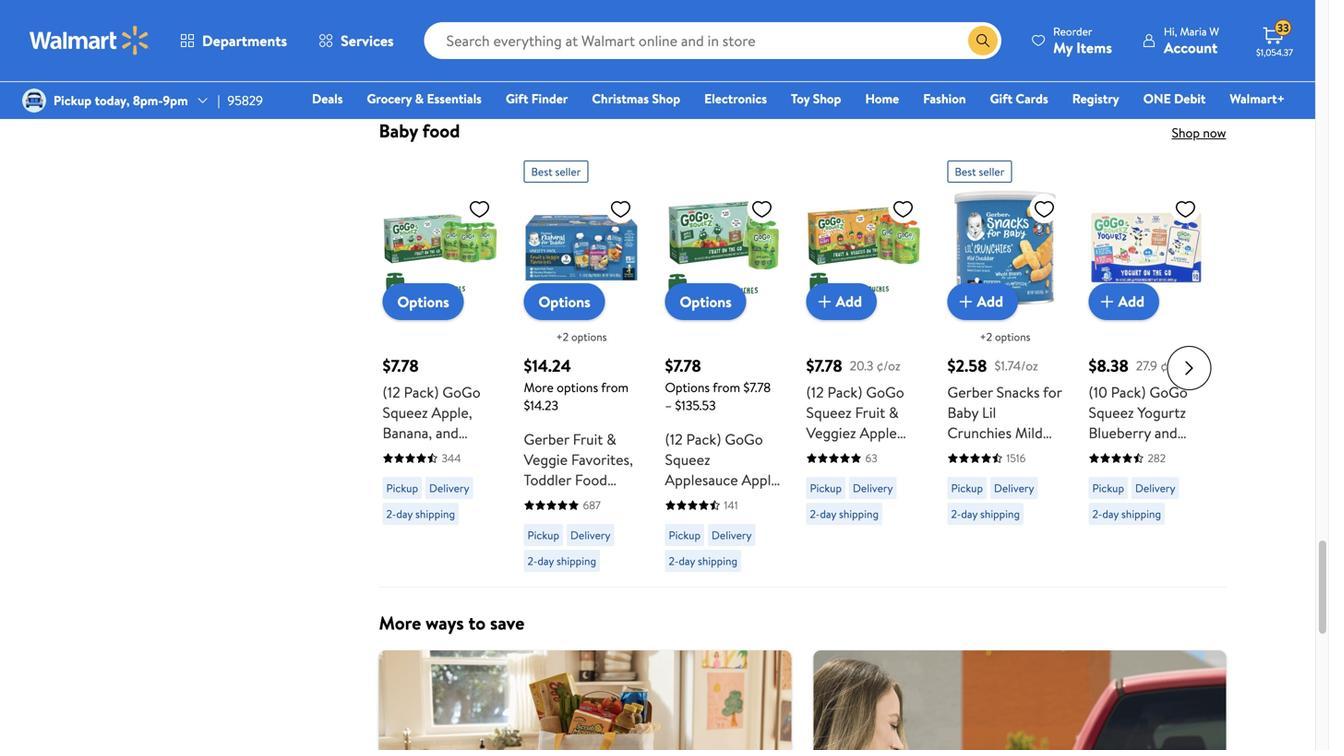 Task type: locate. For each thing, give the bounding box(es) containing it.
registry
[[1072, 90, 1119, 108]]

1 horizontal spatial oz,
[[875, 463, 893, 484]]

baby left lil
[[947, 402, 979, 423]]

apple up the 63
[[860, 423, 897, 443]]

departments button
[[164, 18, 303, 63]]

1 horizontal spatial more
[[524, 378, 554, 396]]

27.9
[[1136, 357, 1157, 375]]

+2 options for more options from $14.23
[[556, 329, 607, 345]]

pouch, inside $7.78 20.3 ¢/oz (12 pack) gogo squeez fruit & veggiez apple pear and berry pouch, 3.2 oz, 12 pack
[[806, 463, 850, 484]]

1 add to cart image from the left
[[814, 291, 836, 313]]

(12 pack) gogo squeez fruit & veggiez apple pear and berry pouch, 3.2 oz, 12 pack image
[[806, 190, 922, 305]]

1 best from the left
[[531, 164, 553, 179]]

add to favorites list, gerber snacks for baby lil crunchies mild cheddar baked corn, 1.48 oz canister image
[[1033, 197, 1055, 220]]

product group containing 90
[[665, 0, 780, 88]]

squeez inside $7.78 (12 pack) gogo squeez apple, banana, and strawberry pouch, 3.2 oz, 12 pack
[[383, 402, 428, 423]]

9pm
[[163, 91, 188, 109]]

2 vertical spatial &
[[607, 429, 616, 449]]

shipping down canister
[[980, 506, 1020, 522]]

seller for more options from $14.23
[[555, 164, 581, 179]]

1 horizontal spatial options link
[[524, 283, 605, 320]]

gift inside 'gift cards' link
[[990, 90, 1013, 108]]

fashion link
[[915, 89, 974, 108]]

baby down grocery
[[379, 118, 418, 143]]

more left ways
[[379, 610, 421, 636]]

(12 down –
[[665, 429, 683, 449]]

2 horizontal spatial oz
[[1015, 463, 1030, 484]]

2 horizontal spatial options link
[[665, 283, 746, 320]]

1 ¢/oz from the left
[[877, 357, 901, 375]]

2 12 from the left
[[897, 463, 909, 484]]

1 vertical spatial more
[[379, 610, 421, 636]]

fruit up the 63
[[855, 402, 885, 423]]

fruit inside "gerber fruit & veggie favorites, toddler food variety pack, 3.5 oz pouches (9 pack)"
[[573, 429, 603, 449]]

oz left pouches
[[524, 510, 538, 531]]

essentials
[[427, 90, 482, 108]]

¢/oz for $8.38
[[1161, 357, 1185, 375]]

cards
[[1016, 90, 1048, 108]]

gogo inside $8.38 27.9 ¢/oz (10 pack) gogo squeez yogurtz blueberry and berry pouch, 3 oz, 10 pack
[[1150, 382, 1188, 402]]

oz, inside $8.38 27.9 ¢/oz (10 pack) gogo squeez yogurtz blueberry and berry pouch, 3 oz, 10 pack
[[1186, 443, 1204, 463]]

1 best seller from the left
[[531, 164, 581, 179]]

oz inside (12 pack) gogo squeez applesauce apple apple snack pouch, 3.2 oz
[[734, 510, 748, 531]]

3.2 down applesauce
[[712, 510, 730, 531]]

2 horizontal spatial add
[[1118, 291, 1145, 312]]

delivery down 344 at the left of the page
[[429, 480, 469, 496]]

(12 up the veggiez
[[806, 382, 824, 402]]

1 add button from the left
[[806, 283, 877, 320]]

0 horizontal spatial &
[[415, 90, 424, 108]]

1 vertical spatial baby
[[947, 402, 979, 423]]

2-day shipping down strawberry
[[386, 506, 455, 522]]

2-day shipping down canister
[[951, 506, 1020, 522]]

|
[[218, 91, 220, 109]]

0 horizontal spatial shop
[[652, 90, 680, 108]]

search icon image
[[976, 33, 990, 48]]

0 horizontal spatial oz,
[[452, 463, 469, 484]]

best seller up gerber snacks for baby lil crunchies mild cheddar baked corn, 1.48 oz canister image on the right of the page
[[955, 164, 1005, 179]]

1 horizontal spatial (12
[[665, 429, 683, 449]]

delivery down 1516 on the bottom right of page
[[994, 480, 1034, 496]]

0 horizontal spatial 3.2
[[430, 463, 448, 484]]

+2 up "$14.24" on the left
[[556, 329, 569, 345]]

oz inside "gerber fruit & veggie favorites, toddler food variety pack, 3.5 oz pouches (9 pack)"
[[524, 510, 538, 531]]

pack) down the $135.53
[[686, 429, 721, 449]]

$2.58
[[947, 354, 987, 377]]

add up 27.9
[[1118, 291, 1145, 312]]

gerber down $14.23
[[524, 429, 569, 449]]

one debit link
[[1135, 89, 1214, 108]]

seller down the 'finder'
[[555, 164, 581, 179]]

from right –
[[713, 378, 740, 396]]

oz, right pear on the right bottom of page
[[875, 463, 893, 484]]

pouch, inside (12 pack) gogo squeez applesauce apple apple snack pouch, 3.2 oz
[[665, 510, 708, 531]]

1 horizontal spatial gerber
[[947, 382, 993, 402]]

deals link
[[304, 89, 351, 108]]

berry left 282
[[1089, 443, 1124, 463]]

0 horizontal spatial ¢/oz
[[877, 357, 901, 375]]

add to favorites list, (12 pack) gogo squeez applesauce apple apple snack pouch, 3.2 oz image
[[751, 197, 773, 220]]

add button
[[806, 283, 877, 320], [947, 283, 1018, 320], [1089, 283, 1159, 320]]

0 horizontal spatial oz
[[524, 510, 538, 531]]

gogo up 344 at the left of the page
[[442, 382, 481, 402]]

33
[[1278, 20, 1289, 36]]

3
[[1174, 443, 1182, 463]]

¢/oz right 27.9
[[1161, 357, 1185, 375]]

0 horizontal spatial add button
[[806, 283, 877, 320]]

christmas shop link
[[584, 89, 689, 108]]

gerber down $2.58
[[947, 382, 993, 402]]

gift inside gift finder link
[[506, 90, 528, 108]]

list
[[368, 651, 1237, 750]]

3 add from the left
[[1118, 291, 1145, 312]]

1 horizontal spatial add
[[977, 291, 1003, 312]]

$7.78 up the $135.53
[[665, 354, 701, 377]]

0 horizontal spatial best
[[531, 164, 553, 179]]

1 horizontal spatial 12
[[897, 463, 909, 484]]

and up 282
[[1155, 423, 1178, 443]]

toy shop
[[791, 90, 841, 108]]

squeez down $8.38
[[1089, 402, 1134, 423]]

0 horizontal spatial 12
[[473, 463, 486, 484]]

+2
[[556, 329, 569, 345], [980, 329, 992, 345]]

options up $1.74/oz
[[995, 329, 1031, 345]]

3 options link from the left
[[665, 283, 746, 320]]

product group containing pickup
[[947, 0, 1063, 88]]

1 12 from the left
[[473, 463, 486, 484]]

& right the veggiez
[[889, 402, 899, 423]]

2 ¢/oz from the left
[[1161, 357, 1185, 375]]

3.2
[[430, 463, 448, 484], [853, 463, 872, 484], [712, 510, 730, 531]]

pickup up grocery
[[386, 36, 418, 52]]

gogo inside (12 pack) gogo squeez applesauce apple apple snack pouch, 3.2 oz
[[725, 429, 763, 449]]

0 horizontal spatial +2 options
[[556, 329, 607, 345]]

¢/oz inside $8.38 27.9 ¢/oz (10 pack) gogo squeez yogurtz blueberry and berry pouch, 3 oz, 10 pack
[[1161, 357, 1185, 375]]

1 vertical spatial &
[[889, 402, 899, 423]]

seller for gerber snacks for baby lil crunchies mild cheddar baked corn, 1.48 oz canister
[[979, 164, 1005, 179]]

0 horizontal spatial more
[[379, 610, 421, 636]]

best seller down the 'finder'
[[531, 164, 581, 179]]

0 vertical spatial baby
[[379, 118, 418, 143]]

gerber inside "gerber fruit & veggie favorites, toddler food variety pack, 3.5 oz pouches (9 pack)"
[[524, 429, 569, 449]]

options link inside product group
[[524, 283, 605, 320]]

0 horizontal spatial best seller
[[531, 164, 581, 179]]

pouch,
[[1128, 443, 1171, 463], [383, 463, 426, 484], [806, 463, 850, 484], [665, 510, 708, 531]]

2 best from the left
[[955, 164, 976, 179]]

seller
[[555, 164, 581, 179], [979, 164, 1005, 179]]

+2 options up "$14.24" on the left
[[556, 329, 607, 345]]

product group containing 1533
[[524, 0, 639, 88]]

2 seller from the left
[[979, 164, 1005, 179]]

1 horizontal spatial &
[[607, 429, 616, 449]]

pickup
[[386, 36, 418, 52], [669, 36, 701, 52], [951, 36, 983, 52], [1092, 36, 1124, 52], [54, 91, 92, 109], [386, 480, 418, 496], [810, 480, 842, 496], [951, 480, 983, 496], [1092, 480, 1124, 496], [528, 527, 559, 543], [669, 527, 701, 543]]

2 horizontal spatial add button
[[1089, 283, 1159, 320]]

2 horizontal spatial oz,
[[1186, 443, 1204, 463]]

shipping down 1533
[[557, 52, 596, 68]]

1 horizontal spatial +2
[[980, 329, 992, 345]]

apple left 'snack'
[[665, 490, 702, 510]]

1 +2 options from the left
[[556, 329, 607, 345]]

1 horizontal spatial and
[[838, 443, 861, 463]]

today,
[[95, 91, 130, 109]]

1 horizontal spatial ¢/oz
[[1161, 357, 1185, 375]]

12 right the 63
[[897, 463, 909, 484]]

(12 pack) gogo squeez apple, banana, and strawberry pouch, 3.2 oz, 12 pack image
[[383, 190, 498, 305]]

2 add from the left
[[977, 291, 1003, 312]]

12 right 344 at the left of the page
[[473, 463, 486, 484]]

pack down strawberry
[[383, 484, 413, 504]]

0 vertical spatial fruit
[[855, 402, 885, 423]]

0 horizontal spatial options link
[[383, 283, 464, 320]]

687
[[583, 497, 601, 513]]

90
[[724, 6, 737, 22]]

best seller for more options from $14.23
[[531, 164, 581, 179]]

from left –
[[601, 378, 629, 396]]

seller up gerber snacks for baby lil crunchies mild cheddar baked corn, 1.48 oz canister image on the right of the page
[[979, 164, 1005, 179]]

from inside the $14.24 more options from $14.23
[[601, 378, 629, 396]]

registry link
[[1064, 89, 1128, 108]]

4234
[[1148, 6, 1173, 22]]

oz for applesauce
[[734, 510, 748, 531]]

gerber
[[947, 382, 993, 402], [524, 429, 569, 449]]

1 berry from the left
[[865, 443, 900, 463]]

product group
[[383, 0, 498, 88], [524, 0, 639, 88], [665, 0, 780, 88], [806, 0, 922, 88], [947, 0, 1063, 88], [1089, 0, 1204, 88], [383, 153, 498, 580], [524, 153, 639, 580], [665, 153, 780, 580], [806, 153, 922, 580], [947, 153, 1063, 580], [1089, 153, 1204, 580]]

christmas
[[592, 90, 649, 108]]

walmart image
[[30, 26, 150, 55]]

12
[[473, 463, 486, 484], [897, 463, 909, 484]]

2 horizontal spatial &
[[889, 402, 899, 423]]

berry inside $7.78 20.3 ¢/oz (12 pack) gogo squeez fruit & veggiez apple pear and berry pouch, 3.2 oz, 12 pack
[[865, 443, 900, 463]]

3.2 inside (12 pack) gogo squeez applesauce apple apple snack pouch, 3.2 oz
[[712, 510, 730, 531]]

2- down applesauce
[[669, 553, 679, 569]]

squeez inside (12 pack) gogo squeez applesauce apple apple snack pouch, 3.2 oz
[[665, 449, 710, 470]]

add button for 282
[[1089, 283, 1159, 320]]

1 vertical spatial fruit
[[573, 429, 603, 449]]

pack) right "(10"
[[1111, 382, 1146, 402]]

pack,
[[573, 490, 606, 510]]

options
[[397, 292, 449, 312], [539, 292, 590, 312], [680, 292, 732, 312], [665, 378, 710, 396]]

1 horizontal spatial berry
[[1089, 443, 1124, 463]]

3 add button from the left
[[1089, 283, 1159, 320]]

and inside $8.38 27.9 ¢/oz (10 pack) gogo squeez yogurtz blueberry and berry pouch, 3 oz, 10 pack
[[1155, 423, 1178, 443]]

pack right the 10
[[1106, 463, 1136, 484]]

1 horizontal spatial +2 options
[[980, 329, 1031, 345]]

1 horizontal spatial best
[[955, 164, 976, 179]]

options for gerber fruit & veggie favorites, toddler food variety pack, 3.5 oz pouches (9 pack) image
[[539, 292, 590, 312]]

1 horizontal spatial apple
[[742, 470, 779, 490]]

delivery down 693
[[429, 36, 469, 52]]

pack
[[1106, 463, 1136, 484], [383, 484, 413, 504], [806, 484, 836, 504]]

oz down applesauce
[[734, 510, 748, 531]]

add for 282
[[1118, 291, 1145, 312]]

0 horizontal spatial +2
[[556, 329, 569, 345]]

delivery down 687
[[570, 527, 611, 543]]

pouch, down the veggiez
[[806, 463, 850, 484]]

693
[[442, 6, 460, 22]]

departments
[[202, 30, 287, 51]]

pack down pear on the right bottom of page
[[806, 484, 836, 504]]

3.2 down banana,
[[430, 463, 448, 484]]

gerber snacks for baby lil crunchies mild cheddar baked corn, 1.48 oz canister image
[[947, 190, 1063, 305]]

0 horizontal spatial and
[[436, 423, 459, 443]]

1 horizontal spatial 3.2
[[712, 510, 730, 531]]

0 horizontal spatial seller
[[555, 164, 581, 179]]

1 horizontal spatial add to cart image
[[955, 291, 977, 313]]

2 horizontal spatial (12
[[806, 382, 824, 402]]

0 horizontal spatial pack
[[383, 484, 413, 504]]

1 horizontal spatial oz
[[734, 510, 748, 531]]

day
[[537, 52, 554, 68], [396, 506, 413, 522], [820, 506, 836, 522], [961, 506, 978, 522], [1102, 506, 1119, 522], [537, 553, 554, 569], [679, 553, 695, 569]]

 image
[[22, 89, 46, 113]]

$7.78 up banana,
[[383, 354, 419, 377]]

¢/oz
[[877, 357, 901, 375], [1161, 357, 1185, 375]]

$7.78 inside $7.78 20.3 ¢/oz (12 pack) gogo squeez fruit & veggiez apple pear and berry pouch, 3.2 oz, 12 pack
[[806, 354, 842, 377]]

pouch, down banana,
[[383, 463, 426, 484]]

1 gift from the left
[[506, 90, 528, 108]]

shop for toy shop
[[813, 90, 841, 108]]

0 horizontal spatial gerber
[[524, 429, 569, 449]]

gogo down 20.3 on the top right of page
[[866, 382, 904, 402]]

add button up $2.58
[[947, 283, 1018, 320]]

0 horizontal spatial (12
[[383, 382, 400, 402]]

gerber fruit & veggie favorites, toddler food variety pack, 3.5 oz pouches (9 pack) image
[[524, 190, 639, 305]]

pickup down strawberry
[[386, 480, 418, 496]]

gift left cards
[[990, 90, 1013, 108]]

baby food
[[379, 118, 460, 143]]

shop right christmas
[[652, 90, 680, 108]]

1516
[[1007, 450, 1026, 466]]

options up the $14.24 more options from $14.23
[[571, 329, 607, 345]]

0 horizontal spatial fruit
[[573, 429, 603, 449]]

shipping down 282
[[1122, 506, 1161, 522]]

pouch, left "3"
[[1128, 443, 1171, 463]]

+2 up $2.58
[[980, 329, 992, 345]]

pickup down applesauce
[[669, 527, 701, 543]]

gerber fruit & veggie favorites, toddler food variety pack, 3.5 oz pouches (9 pack)
[[524, 429, 633, 551]]

141
[[724, 497, 738, 513]]

toddler
[[524, 470, 571, 490]]

day down the 10
[[1102, 506, 1119, 522]]

baby
[[379, 118, 418, 143], [947, 402, 979, 423]]

berry
[[865, 443, 900, 463], [1089, 443, 1124, 463]]

add to cart image
[[1096, 291, 1118, 313]]

95829
[[228, 91, 263, 109]]

1 horizontal spatial fruit
[[855, 402, 885, 423]]

& up food
[[607, 429, 616, 449]]

0 horizontal spatial add to cart image
[[814, 291, 836, 313]]

(10 pack) gogo squeez yogurtz blueberry and berry pouch, 3 oz, 10 pack image
[[1089, 190, 1204, 305]]

squeez up pear on the right bottom of page
[[806, 402, 852, 423]]

$7.78 for $7.78 20.3 ¢/oz (12 pack) gogo squeez fruit & veggiez apple pear and berry pouch, 3.2 oz, 12 pack
[[806, 354, 842, 377]]

snack
[[706, 490, 743, 510]]

2- down strawberry
[[386, 506, 396, 522]]

2-day shipping down the 10
[[1092, 506, 1161, 522]]

fruit inside $7.78 20.3 ¢/oz (12 pack) gogo squeez fruit & veggiez apple pear and berry pouch, 3.2 oz, 12 pack
[[855, 402, 885, 423]]

+2 options
[[556, 329, 607, 345], [980, 329, 1031, 345]]

+2 for gerber snacks for baby lil crunchies mild cheddar baked corn, 1.48 oz canister
[[980, 329, 992, 345]]

oz right 1.48
[[1015, 463, 1030, 484]]

day down canister
[[961, 506, 978, 522]]

add to cart image for gerber snacks for baby lil crunchies mild cheddar baked corn, 1.48 oz canister image on the right of the page
[[955, 291, 977, 313]]

product group containing 474
[[806, 0, 922, 88]]

and left the 63
[[838, 443, 861, 463]]

account
[[1164, 37, 1218, 58]]

pack)
[[404, 382, 439, 402], [828, 382, 863, 402], [1111, 382, 1146, 402], [686, 429, 721, 449], [524, 531, 559, 551]]

0 horizontal spatial berry
[[865, 443, 900, 463]]

list item
[[368, 651, 803, 750], [803, 651, 1237, 750]]

0 horizontal spatial gift
[[506, 90, 528, 108]]

lil
[[982, 402, 996, 423]]

2 +2 from the left
[[980, 329, 992, 345]]

1 options link from the left
[[383, 283, 464, 320]]

shipping
[[557, 52, 596, 68], [415, 506, 455, 522], [839, 506, 879, 522], [980, 506, 1020, 522], [1122, 506, 1161, 522], [557, 553, 596, 569], [698, 553, 738, 569]]

1 from from the left
[[601, 378, 629, 396]]

2 list item from the left
[[803, 651, 1237, 750]]

best seller
[[531, 164, 581, 179], [955, 164, 1005, 179]]

pack inside $8.38 27.9 ¢/oz (10 pack) gogo squeez yogurtz blueberry and berry pouch, 3 oz, 10 pack
[[1106, 463, 1136, 484]]

1533
[[583, 22, 604, 38]]

(12
[[383, 382, 400, 402], [806, 382, 824, 402], [665, 429, 683, 449]]

berry right the veggiez
[[865, 443, 900, 463]]

finder
[[531, 90, 568, 108]]

1 +2 from the left
[[556, 329, 569, 345]]

1 horizontal spatial gift
[[990, 90, 1013, 108]]

1 horizontal spatial best seller
[[955, 164, 1005, 179]]

2 best seller from the left
[[955, 164, 1005, 179]]

+2 options for gerber snacks for baby lil crunchies mild cheddar baked corn, 1.48 oz canister
[[980, 329, 1031, 345]]

2 horizontal spatial apple
[[860, 423, 897, 443]]

1 horizontal spatial from
[[713, 378, 740, 396]]

toy
[[791, 90, 810, 108]]

$2.58 $1.74/oz gerber snacks for baby lil crunchies mild cheddar baked corn, 1.48 oz canister
[[947, 354, 1062, 504]]

gogo up applesauce
[[725, 429, 763, 449]]

more down "$14.24" on the left
[[524, 378, 554, 396]]

1 horizontal spatial add button
[[947, 283, 1018, 320]]

options for gerber snacks for baby lil crunchies mild cheddar baked corn, 1.48 oz canister
[[995, 329, 1031, 345]]

2 from from the left
[[713, 378, 740, 396]]

fruit
[[855, 402, 885, 423], [573, 429, 603, 449]]

1 horizontal spatial baby
[[947, 402, 979, 423]]

2 gift from the left
[[990, 90, 1013, 108]]

add up $2.58
[[977, 291, 1003, 312]]

add to cart image
[[814, 291, 836, 313], [955, 291, 977, 313]]

1 horizontal spatial pack
[[806, 484, 836, 504]]

2 add to cart image from the left
[[955, 291, 977, 313]]

& inside "gerber fruit & veggie favorites, toddler food variety pack, 3.5 oz pouches (9 pack)"
[[607, 429, 616, 449]]

1 horizontal spatial seller
[[979, 164, 1005, 179]]

oz
[[1015, 463, 1030, 484], [524, 510, 538, 531], [734, 510, 748, 531]]

¢/oz inside $7.78 20.3 ¢/oz (12 pack) gogo squeez fruit & veggiez apple pear and berry pouch, 3.2 oz, 12 pack
[[877, 357, 901, 375]]

oz, down the 'apple,' at the bottom
[[452, 463, 469, 484]]

walmart+
[[1230, 90, 1285, 108]]

&
[[415, 90, 424, 108], [889, 402, 899, 423], [607, 429, 616, 449]]

2 horizontal spatial 3.2
[[853, 463, 872, 484]]

pickup down blueberry on the right of the page
[[1092, 480, 1124, 496]]

(12 pack) gogo squeez applesauce apple apple snack pouch, 3.2 oz image
[[665, 190, 780, 305]]

gift for gift cards
[[990, 90, 1013, 108]]

2 horizontal spatial pack
[[1106, 463, 1136, 484]]

options inside product group
[[539, 292, 590, 312]]

best for gerber snacks for baby lil crunchies mild cheddar baked corn, 1.48 oz canister
[[955, 164, 976, 179]]

2-day shipping
[[528, 52, 596, 68], [386, 506, 455, 522], [810, 506, 879, 522], [951, 506, 1020, 522], [1092, 506, 1161, 522], [528, 553, 596, 569], [669, 553, 738, 569]]

variety
[[524, 490, 569, 510]]

474
[[865, 6, 883, 22]]

shop
[[652, 90, 680, 108], [813, 90, 841, 108], [1172, 124, 1200, 142]]

2 options link from the left
[[524, 283, 605, 320]]

1 vertical spatial gerber
[[524, 429, 569, 449]]

squeez up 'snack'
[[665, 449, 710, 470]]

gift for gift finder
[[506, 90, 528, 108]]

add to favorites list, (12 pack) gogo squeez apple, banana, and strawberry pouch, 3.2 oz, 12 pack image
[[468, 197, 491, 220]]

$7.78 inside $7.78 (12 pack) gogo squeez apple, banana, and strawberry pouch, 3.2 oz, 12 pack
[[383, 354, 419, 377]]

2- down canister
[[951, 506, 961, 522]]

oz, inside $7.78 20.3 ¢/oz (12 pack) gogo squeez fruit & veggiez apple pear and berry pouch, 3.2 oz, 12 pack
[[875, 463, 893, 484]]

1 seller from the left
[[555, 164, 581, 179]]

reorder my items
[[1053, 24, 1112, 58]]

344
[[442, 450, 461, 466]]

fruit up food
[[573, 429, 603, 449]]

services
[[341, 30, 394, 51]]

10
[[1089, 463, 1102, 484]]

2 berry from the left
[[1089, 443, 1124, 463]]

0 vertical spatial &
[[415, 90, 424, 108]]

squeez up strawberry
[[383, 402, 428, 423]]

1 add from the left
[[836, 291, 862, 312]]

0 horizontal spatial add
[[836, 291, 862, 312]]

1 horizontal spatial shop
[[813, 90, 841, 108]]

maria
[[1180, 24, 1207, 39]]

pouch, down applesauce
[[665, 510, 708, 531]]

2 +2 options from the left
[[980, 329, 1031, 345]]

0 horizontal spatial from
[[601, 378, 629, 396]]

0 vertical spatial gerber
[[947, 382, 993, 402]]

2-
[[528, 52, 538, 68], [386, 506, 396, 522], [810, 506, 820, 522], [951, 506, 961, 522], [1092, 506, 1102, 522], [528, 553, 538, 569], [669, 553, 679, 569]]

2-day shipping down the '141'
[[669, 553, 738, 569]]

pack) down 20.3 on the top right of page
[[828, 382, 863, 402]]

best seller for gerber snacks for baby lil crunchies mild cheddar baked corn, 1.48 oz canister
[[955, 164, 1005, 179]]

options link
[[383, 283, 464, 320], [524, 283, 605, 320], [665, 283, 746, 320]]

toy shop link
[[783, 89, 850, 108]]

pickup today, 8pm-9pm
[[54, 91, 188, 109]]

2 horizontal spatial and
[[1155, 423, 1178, 443]]

gogo inside $7.78 20.3 ¢/oz (12 pack) gogo squeez fruit & veggiez apple pear and berry pouch, 3.2 oz, 12 pack
[[866, 382, 904, 402]]

3.2 inside $7.78 (12 pack) gogo squeez apple, banana, and strawberry pouch, 3.2 oz, 12 pack
[[430, 463, 448, 484]]

0 vertical spatial more
[[524, 378, 554, 396]]

1 list item from the left
[[368, 651, 803, 750]]



Task type: describe. For each thing, give the bounding box(es) containing it.
delivery down 4234 on the right
[[1135, 36, 1175, 52]]

best for more options from $14.23
[[531, 164, 553, 179]]

my
[[1053, 37, 1073, 58]]

pickup left today,
[[54, 91, 92, 109]]

(12 inside $7.78 20.3 ¢/oz (12 pack) gogo squeez fruit & veggiez apple pear and berry pouch, 3.2 oz, 12 pack
[[806, 382, 824, 402]]

2 add button from the left
[[947, 283, 1018, 320]]

$7.78 for $7.78 (12 pack) gogo squeez apple, banana, and strawberry pouch, 3.2 oz, 12 pack
[[383, 354, 419, 377]]

one debit
[[1143, 90, 1206, 108]]

applesauce
[[665, 470, 738, 490]]

options for (12 pack) gogo squeez apple, banana, and strawberry pouch, 3.2 oz, 12 pack image at the left
[[397, 292, 449, 312]]

gerber inside $2.58 $1.74/oz gerber snacks for baby lil crunchies mild cheddar baked corn, 1.48 oz canister
[[947, 382, 993, 402]]

grocery & essentials link
[[359, 89, 490, 108]]

delivery down 282
[[1135, 480, 1175, 496]]

options link for (12 pack) gogo squeez apple, banana, and strawberry pouch, 3.2 oz, 12 pack
[[383, 283, 464, 320]]

shop now link
[[1172, 124, 1226, 142]]

berry inside $8.38 27.9 ¢/oz (10 pack) gogo squeez yogurtz blueberry and berry pouch, 3 oz, 10 pack
[[1089, 443, 1124, 463]]

delivery right search icon at the top
[[994, 36, 1034, 52]]

$1.74/oz
[[995, 357, 1038, 375]]

(10
[[1089, 382, 1107, 402]]

gift cards
[[990, 90, 1048, 108]]

favorites,
[[571, 449, 633, 470]]

options inside the $7.78 options from $7.78 – $135.53
[[665, 378, 710, 396]]

pack inside $7.78 (12 pack) gogo squeez apple, banana, and strawberry pouch, 3.2 oz, 12 pack
[[383, 484, 413, 504]]

$14.24
[[524, 354, 571, 377]]

now
[[1203, 124, 1226, 142]]

0 horizontal spatial baby
[[379, 118, 418, 143]]

hi,
[[1164, 24, 1177, 39]]

8pm-
[[133, 91, 163, 109]]

2- up the gift finder
[[528, 52, 538, 68]]

–
[[665, 396, 672, 414]]

apple,
[[431, 402, 472, 423]]

and inside $7.78 20.3 ¢/oz (12 pack) gogo squeez fruit & veggiez apple pear and berry pouch, 3.2 oz, 12 pack
[[838, 443, 861, 463]]

pouches
[[542, 510, 595, 531]]

one
[[1143, 90, 1171, 108]]

pack) inside $7.78 20.3 ¢/oz (12 pack) gogo squeez fruit & veggiez apple pear and berry pouch, 3.2 oz, 12 pack
[[828, 382, 863, 402]]

0 horizontal spatial apple
[[665, 490, 702, 510]]

oz inside $2.58 $1.74/oz gerber snacks for baby lil crunchies mild cheddar baked corn, 1.48 oz canister
[[1015, 463, 1030, 484]]

pack) inside "gerber fruit & veggie favorites, toddler food variety pack, 3.5 oz pouches (9 pack)"
[[524, 531, 559, 551]]

oz, inside $7.78 (12 pack) gogo squeez apple, banana, and strawberry pouch, 3.2 oz, 12 pack
[[452, 463, 469, 484]]

fashion
[[923, 90, 966, 108]]

product group containing 693
[[383, 0, 498, 88]]

pack inside $7.78 20.3 ¢/oz (12 pack) gogo squeez fruit & veggiez apple pear and berry pouch, 3.2 oz, 12 pack
[[806, 484, 836, 504]]

grocery
[[367, 90, 412, 108]]

grocery & essentials
[[367, 90, 482, 108]]

Search search field
[[424, 22, 1002, 59]]

pack) inside $7.78 (12 pack) gogo squeez apple, banana, and strawberry pouch, 3.2 oz, 12 pack
[[404, 382, 439, 402]]

options inside the $14.24 more options from $14.23
[[557, 378, 598, 396]]

pickup down variety on the left bottom
[[528, 527, 559, 543]]

$14.24 more options from $14.23
[[524, 354, 629, 414]]

$7.78 20.3 ¢/oz (12 pack) gogo squeez fruit & veggiez apple pear and berry pouch, 3.2 oz, 12 pack
[[806, 354, 909, 504]]

shipping down the '141'
[[698, 553, 738, 569]]

and inside $7.78 (12 pack) gogo squeez apple, banana, and strawberry pouch, 3.2 oz, 12 pack
[[436, 423, 459, 443]]

save
[[490, 610, 525, 636]]

20.3
[[850, 357, 874, 375]]

baked
[[1006, 443, 1044, 463]]

product group containing $8.38
[[1089, 153, 1204, 580]]

ways
[[426, 610, 464, 636]]

for
[[1043, 382, 1062, 402]]

electronics link
[[696, 89, 775, 108]]

squeez inside $7.78 20.3 ¢/oz (12 pack) gogo squeez fruit & veggiez apple pear and berry pouch, 3.2 oz, 12 pack
[[806, 402, 852, 423]]

home
[[865, 90, 899, 108]]

& inside $7.78 20.3 ¢/oz (12 pack) gogo squeez fruit & veggiez apple pear and berry pouch, 3.2 oz, 12 pack
[[889, 402, 899, 423]]

shipping down 344 at the left of the page
[[415, 506, 455, 522]]

add button for delivery
[[806, 283, 877, 320]]

Walmart Site-Wide search field
[[424, 22, 1002, 59]]

baby inside $2.58 $1.74/oz gerber snacks for baby lil crunchies mild cheddar baked corn, 1.48 oz canister
[[947, 402, 979, 423]]

pack) inside (12 pack) gogo squeez applesauce apple apple snack pouch, 3.2 oz
[[686, 429, 721, 449]]

$135.53
[[675, 396, 716, 414]]

services button
[[303, 18, 409, 63]]

¢/oz for $7.78
[[877, 357, 901, 375]]

mild
[[1015, 423, 1043, 443]]

pickup right my
[[1092, 36, 1124, 52]]

12 inside $7.78 20.3 ¢/oz (12 pack) gogo squeez fruit & veggiez apple pear and berry pouch, 3.2 oz, 12 pack
[[897, 463, 909, 484]]

add to favorites list, gerber fruit & veggie favorites, toddler food variety pack, 3.5 oz pouches (9 pack) image
[[610, 197, 632, 220]]

snacks
[[997, 382, 1040, 402]]

to
[[468, 610, 486, 636]]

| 95829
[[218, 91, 263, 109]]

pear
[[806, 443, 835, 463]]

product group containing $14.24
[[524, 153, 639, 580]]

items
[[1076, 37, 1112, 58]]

shipping down pouches
[[557, 553, 596, 569]]

options for (12 pack) gogo squeez applesauce apple apple snack pouch, 3.2 oz image
[[680, 292, 732, 312]]

delivery down the '141'
[[712, 527, 752, 543]]

(12 pack) gogo squeez applesauce apple apple snack pouch, 3.2 oz
[[665, 429, 779, 531]]

pickup up 'christmas shop' link
[[669, 36, 701, 52]]

(12 inside $7.78 (12 pack) gogo squeez apple, banana, and strawberry pouch, 3.2 oz, 12 pack
[[383, 382, 400, 402]]

walmart+ link
[[1221, 89, 1293, 108]]

282
[[1148, 450, 1166, 466]]

2 horizontal spatial shop
[[1172, 124, 1200, 142]]

63
[[865, 450, 877, 466]]

delivery down the 63
[[853, 480, 893, 496]]

add to favorites list, (12 pack) gogo squeez fruit & veggiez apple pear and berry pouch, 3.2 oz, 12 pack image
[[892, 197, 914, 220]]

more inside the $14.24 more options from $14.23
[[524, 378, 554, 396]]

$14.23
[[524, 396, 558, 414]]

$8.38
[[1089, 354, 1129, 377]]

reorder
[[1053, 24, 1092, 39]]

next slide for product carousel list image
[[1167, 346, 1211, 390]]

food
[[575, 470, 607, 490]]

yogurtz
[[1138, 402, 1186, 423]]

pouch, inside $7.78 (12 pack) gogo squeez apple, banana, and strawberry pouch, 3.2 oz, 12 pack
[[383, 463, 426, 484]]

product group containing $2.58
[[947, 153, 1063, 580]]

3.2 inside $7.78 20.3 ¢/oz (12 pack) gogo squeez fruit & veggiez apple pear and berry pouch, 3.2 oz, 12 pack
[[853, 463, 872, 484]]

pickup up fashion link
[[951, 36, 983, 52]]

(9
[[599, 510, 612, 531]]

+2 for more options from $14.23
[[556, 329, 569, 345]]

electronics
[[704, 90, 767, 108]]

gift finder
[[506, 90, 568, 108]]

banana,
[[383, 423, 432, 443]]

2- down the 10
[[1092, 506, 1102, 522]]

12 inside $7.78 (12 pack) gogo squeez apple, banana, and strawberry pouch, 3.2 oz, 12 pack
[[473, 463, 486, 484]]

pickup down pear on the right bottom of page
[[810, 480, 842, 496]]

crunchies
[[947, 423, 1012, 443]]

more ways to save
[[379, 610, 525, 636]]

corn,
[[947, 463, 983, 484]]

christmas shop
[[592, 90, 680, 108]]

product group containing 4234
[[1089, 0, 1204, 88]]

add to favorites list, (10 pack) gogo squeez yogurtz blueberry and berry pouch, 3 oz, 10 pack image
[[1175, 197, 1197, 220]]

squeez inside $8.38 27.9 ¢/oz (10 pack) gogo squeez yogurtz blueberry and berry pouch, 3 oz, 10 pack
[[1089, 402, 1134, 423]]

options link for options from $7.78 – $135.53
[[665, 283, 746, 320]]

$7.78 for $7.78 options from $7.78 – $135.53
[[665, 354, 701, 377]]

day down applesauce
[[679, 553, 695, 569]]

pickup left 1.48
[[951, 480, 983, 496]]

strawberry
[[383, 443, 453, 463]]

day down pear on the right bottom of page
[[820, 506, 836, 522]]

apple inside $7.78 20.3 ¢/oz (12 pack) gogo squeez fruit & veggiez apple pear and berry pouch, 3.2 oz, 12 pack
[[860, 423, 897, 443]]

2-day shipping down the 63
[[810, 506, 879, 522]]

deals
[[312, 90, 343, 108]]

gogo inside $7.78 (12 pack) gogo squeez apple, banana, and strawberry pouch, 3.2 oz, 12 pack
[[442, 382, 481, 402]]

add for delivery
[[836, 291, 862, 312]]

shop for christmas shop
[[652, 90, 680, 108]]

day down strawberry
[[396, 506, 413, 522]]

$7.78 (12 pack) gogo squeez apple, banana, and strawberry pouch, 3.2 oz, 12 pack
[[383, 354, 486, 504]]

home link
[[857, 89, 908, 108]]

day down pouches
[[537, 553, 554, 569]]

$7.78 right the $135.53
[[743, 378, 771, 396]]

shop now
[[1172, 124, 1226, 142]]

2-day shipping down pouches
[[528, 553, 596, 569]]

2- down variety on the left bottom
[[528, 553, 538, 569]]

veggiez
[[806, 423, 856, 443]]

cheddar
[[947, 443, 1002, 463]]

add to cart image for (12 pack) gogo squeez fruit & veggiez apple pear and berry pouch, 3.2 oz, 12 pack image at the right top
[[814, 291, 836, 313]]

2-day shipping up the 'finder'
[[528, 52, 596, 68]]

from inside the $7.78 options from $7.78 – $135.53
[[713, 378, 740, 396]]

oz for favorites,
[[524, 510, 538, 531]]

3.5
[[610, 490, 628, 510]]

options for more options from $14.23
[[571, 329, 607, 345]]

$8.38 27.9 ¢/oz (10 pack) gogo squeez yogurtz blueberry and berry pouch, 3 oz, 10 pack
[[1089, 354, 1204, 484]]

shipping down the 63
[[839, 506, 879, 522]]

(12 inside (12 pack) gogo squeez applesauce apple apple snack pouch, 3.2 oz
[[665, 429, 683, 449]]

gift finder link
[[497, 89, 576, 108]]

w
[[1210, 24, 1219, 39]]

pouch, inside $8.38 27.9 ¢/oz (10 pack) gogo squeez yogurtz blueberry and berry pouch, 3 oz, 10 pack
[[1128, 443, 1171, 463]]

delivery down the 90
[[712, 36, 752, 52]]

pack) inside $8.38 27.9 ¢/oz (10 pack) gogo squeez yogurtz blueberry and berry pouch, 3 oz, 10 pack
[[1111, 382, 1146, 402]]

$7.78 options from $7.78 – $135.53
[[665, 354, 771, 414]]

2- down pear on the right bottom of page
[[810, 506, 820, 522]]

day up the 'finder'
[[537, 52, 554, 68]]



Task type: vqa. For each thing, say whether or not it's contained in the screenshot.
Caffeine Free Coke Link
no



